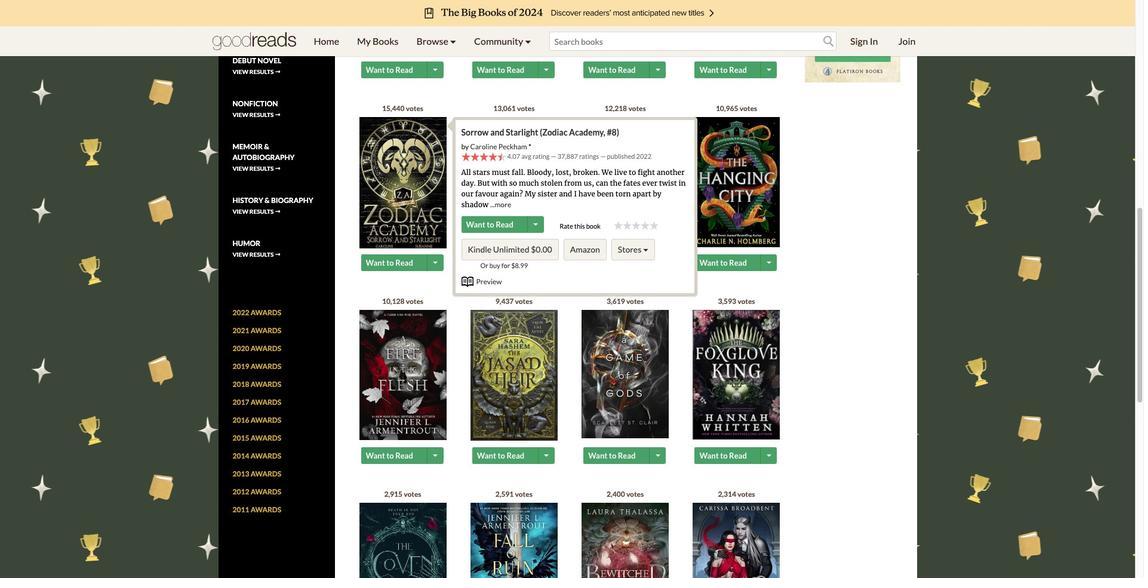 Task type: vqa. For each thing, say whether or not it's contained in the screenshot.
2020 Awards link
yes



Task type: describe. For each thing, give the bounding box(es) containing it.
by inside sorrow and starlight (zodiac academy, #8) by caroline peckham *
[[462, 142, 469, 151]]

2018
[[233, 380, 249, 389]]

2,591
[[496, 490, 514, 499]]

awards for 2013 awards
[[251, 470, 282, 479]]

my books
[[357, 35, 399, 47]]

view inside the history & biography view results →
[[233, 208, 248, 215]]

awards for 2021 awards
[[251, 326, 282, 335]]

2017 awards link
[[233, 398, 282, 407]]

want to read up "2,915"
[[366, 451, 413, 460]]

10,965 votes
[[716, 104, 758, 113]]

read up '2,314 votes'
[[730, 451, 747, 460]]

results inside the history & biography view results →
[[250, 208, 274, 215]]

3,593 votes
[[718, 297, 755, 306]]

want to read down ...more link
[[466, 220, 514, 229]]

read down the community ▾ dropdown button
[[507, 65, 525, 74]]

all
[[462, 168, 471, 177]]

again?
[[500, 189, 523, 198]]

13,061 votes
[[494, 104, 535, 113]]

young
[[233, 13, 259, 22]]

my books link
[[348, 26, 408, 56]]

read up 10,965 votes
[[730, 65, 747, 74]]

read up 2,915 votes
[[396, 451, 413, 460]]

want to read down books
[[366, 65, 413, 74]]

results inside memoir & autobiography view results →
[[250, 165, 274, 172]]

young adult fiction view results →
[[233, 13, 313, 32]]

10,128 votes
[[382, 297, 424, 306]]

humor
[[233, 239, 260, 248]]

— published 2022
[[599, 152, 652, 160]]

day.
[[462, 178, 476, 187]]

want up the 10,128
[[366, 258, 385, 267]]

want to read up 3,593
[[700, 258, 747, 267]]

a soul of ash and blood by jennifer l. armentrout image
[[693, 0, 781, 55]]

2,915 votes
[[384, 490, 422, 499]]

sorrow and starlight (zodiac academy, #8) by caroline peckham *
[[462, 127, 619, 151]]

read up '10,128 votes'
[[396, 258, 413, 267]]

want up 2,314
[[700, 451, 719, 460]]

want to read up 2,400
[[589, 451, 636, 460]]

▾ for community ▾
[[525, 35, 531, 47]]

0 horizontal spatial 2022
[[233, 308, 249, 317]]

with
[[492, 178, 508, 187]]

awards for 2015 awards
[[251, 434, 282, 443]]

view inside memoir & autobiography view results →
[[233, 165, 248, 172]]

the most anticipated books of 2024 image
[[90, 0, 1046, 26]]

or buy for $8.99 link
[[481, 260, 528, 271]]

want to read down stores ▾
[[589, 258, 636, 267]]

Search books text field
[[549, 32, 837, 51]]

▾ for browse ▾
[[450, 35, 456, 47]]

2017 awards
[[233, 398, 282, 407]]

votes for 3,593 votes
[[738, 297, 755, 306]]

to up "2,915"
[[387, 451, 394, 460]]

want down kindle
[[477, 258, 496, 267]]

the ashes & the star-cursed king by carissa broadbent image
[[582, 0, 669, 48]]

→ inside the history & biography view results →
[[275, 208, 281, 215]]

home link
[[305, 26, 348, 56]]

want up 2,400
[[589, 451, 608, 460]]

2,591 votes
[[496, 490, 533, 499]]

i
[[574, 189, 577, 198]]

slaying the vampire conqueror by carissa broadbent image
[[693, 503, 781, 578]]

37,887
[[558, 152, 578, 160]]

2018 awards
[[233, 380, 282, 389]]

$8.99
[[512, 261, 528, 269]]

awards for 2017 awards
[[251, 398, 282, 407]]

15,440
[[382, 104, 405, 113]]

awards for 2016 awards
[[251, 416, 282, 425]]

2,314
[[718, 490, 737, 499]]

stolen
[[541, 178, 563, 187]]

to up 12,218
[[609, 65, 617, 74]]

2020 awards
[[233, 344, 282, 353]]

fates
[[624, 178, 641, 187]]

stars
[[473, 168, 490, 177]]

2,400
[[607, 490, 625, 499]]

home
[[314, 35, 339, 47]]

fight
[[638, 168, 655, 177]]

4.07 avg rating — 37,887 ratings
[[506, 152, 599, 160]]

read up 2,591 votes
[[507, 451, 525, 460]]

a game of gods by scarlett st.  clair image
[[582, 310, 669, 439]]

2020
[[233, 344, 249, 353]]

debut
[[233, 56, 256, 65]]

read up 3,593 votes
[[730, 258, 747, 267]]

to up the 10,128
[[387, 258, 394, 267]]

2011 awards
[[233, 506, 282, 515]]

votes for 12,218 votes
[[629, 104, 646, 113]]

throne of the fallen by kerri maniscalco image
[[471, 117, 558, 248]]

10,128
[[382, 297, 405, 306]]

2,915
[[384, 490, 403, 499]]

...more
[[490, 200, 511, 209]]

results inside nonfiction view results →
[[250, 111, 274, 118]]

stores ▾
[[618, 244, 649, 254]]

to right amazon link
[[609, 258, 617, 267]]

browse ▾ button
[[408, 26, 465, 56]]

3,619 votes
[[607, 297, 644, 306]]

2015
[[233, 434, 249, 443]]

caroline
[[470, 142, 497, 151]]

votes for 13,061 votes
[[517, 104, 535, 113]]

12,218 votes
[[605, 104, 646, 113]]

awards for 2022 awards
[[251, 308, 282, 317]]

avg
[[522, 152, 532, 160]]

want down the shadow
[[466, 220, 486, 229]]

the hanging city by charlie n. holmberg image
[[693, 117, 781, 248]]

been
[[597, 189, 614, 198]]

2013 awards link
[[233, 470, 282, 479]]

9,437
[[496, 297, 514, 306]]

0 vertical spatial my
[[357, 35, 371, 47]]

2016 awards
[[233, 416, 282, 425]]

rating
[[533, 152, 550, 160]]

so
[[509, 178, 517, 187]]

→ inside nonfiction view results →
[[275, 111, 281, 118]]

3,593
[[718, 297, 737, 306]]

nonfiction view results →
[[233, 99, 281, 118]]

to down the community ▾ dropdown button
[[498, 65, 505, 74]]

2016
[[233, 416, 249, 425]]

and inside all stars must fall.  bloody, lost, broken. we live to fight another day. but with so much stolen from us, can the fates ever twist in our favour again?  my sister and i have been torn apart by shadow
[[559, 189, 573, 198]]

view inside humor view results →
[[233, 251, 248, 258]]

a fire in the flesh by jennifer l. armentrout image
[[359, 310, 447, 441]]

Search for books to add to your shelves search field
[[549, 32, 837, 51]]

to down ...more link
[[487, 220, 494, 229]]

awards for 2020 awards
[[251, 344, 282, 353]]

community ▾
[[474, 35, 531, 47]]

want up 12,218
[[589, 65, 608, 74]]

*
[[529, 142, 532, 151]]

awards for 2018 awards
[[251, 380, 282, 389]]

kindle unlimited $0.00
[[468, 244, 552, 254]]

want down community
[[477, 65, 496, 74]]

votes for 15,440 votes
[[406, 104, 424, 113]]

from
[[565, 178, 582, 187]]

lost,
[[556, 168, 572, 177]]

& for memoir
[[264, 142, 269, 151]]

community
[[474, 35, 524, 47]]

we
[[602, 168, 613, 177]]

nonfiction
[[233, 99, 278, 108]]

want to read up 12,218
[[589, 65, 636, 74]]

want down my books link
[[366, 65, 385, 74]]

the hurricane wars by thea guanzon image
[[582, 117, 669, 249]]

2,400 votes
[[607, 490, 644, 499]]

results inside humor view results →
[[250, 251, 274, 258]]

view inside nonfiction view results →
[[233, 111, 248, 118]]

browse ▾
[[417, 35, 456, 47]]

preview link
[[462, 276, 505, 287]]

in
[[679, 178, 686, 187]]

or
[[481, 261, 489, 269]]

want to read up the 10,128
[[366, 258, 413, 267]]

votes for 2,314 votes
[[738, 490, 755, 499]]

2022 awards link
[[233, 308, 282, 317]]

→ inside debut novel view results →
[[275, 68, 281, 75]]

must
[[492, 168, 510, 177]]

read up 12,218 votes
[[618, 65, 636, 74]]

unlimited
[[493, 244, 530, 254]]

→ inside young adult fiction view results →
[[275, 25, 281, 32]]

want to read down the kindle unlimited $0.00
[[477, 258, 525, 267]]



Task type: locate. For each thing, give the bounding box(es) containing it.
→ down "biography"
[[275, 208, 281, 215]]

to up 2,591
[[498, 451, 505, 460]]

to up 10,965
[[721, 65, 728, 74]]

stores ▾ link
[[612, 239, 655, 260]]

and up caroline peckham link on the top left
[[491, 127, 504, 137]]

& right history
[[265, 196, 270, 205]]

results down novel at the top left of the page
[[250, 68, 274, 75]]

votes right 3,593
[[738, 297, 755, 306]]

1 horizontal spatial 2022
[[637, 152, 652, 160]]

votes for 2,915 votes
[[404, 490, 422, 499]]

▾ right community
[[525, 35, 531, 47]]

1 horizontal spatial and
[[559, 189, 573, 198]]

but
[[478, 178, 490, 187]]

▾ right browse
[[450, 35, 456, 47]]

the jasad heir by sara  hashem image
[[471, 310, 558, 441]]

9 awards from the top
[[251, 452, 282, 461]]

starlight
[[506, 127, 538, 137]]

history
[[233, 196, 263, 205]]

view inside debut novel view results →
[[233, 68, 248, 75]]

in
[[870, 35, 879, 47]]

by down ever
[[653, 189, 662, 198]]

6 → from the top
[[275, 251, 281, 258]]

can
[[596, 178, 609, 187]]

awards
[[251, 308, 282, 317], [251, 326, 282, 335], [251, 344, 282, 353], [251, 362, 282, 371], [251, 380, 282, 389], [251, 398, 282, 407], [251, 416, 282, 425], [251, 434, 282, 443], [251, 452, 282, 461], [251, 470, 282, 479], [251, 488, 282, 497], [251, 506, 282, 515]]

& inside memoir & autobiography view results →
[[264, 142, 269, 151]]

view down young
[[233, 25, 248, 32]]

1 vertical spatial &
[[265, 196, 270, 205]]

→ down the history & biography view results → on the left of the page
[[275, 251, 281, 258]]

4 results from the top
[[250, 165, 274, 172]]

awards down 2022 awards link
[[251, 326, 282, 335]]

→ inside humor view results →
[[275, 251, 281, 258]]

results down nonfiction
[[250, 111, 274, 118]]

the coven by harper l. woods image
[[359, 503, 447, 578]]

awards down 2020 awards
[[251, 362, 282, 371]]

1 — from the left
[[551, 152, 557, 160]]

and
[[491, 127, 504, 137], [559, 189, 573, 198]]

awards up 2011 awards link
[[251, 488, 282, 497]]

2 awards from the top
[[251, 326, 282, 335]]

2 — from the left
[[601, 152, 606, 160]]

3,619
[[607, 297, 625, 306]]

menu containing home
[[305, 26, 540, 56]]

12,218
[[605, 104, 627, 113]]

results down the humor
[[250, 251, 274, 258]]

votes for 2,591 votes
[[515, 490, 533, 499]]

2011 awards link
[[233, 506, 282, 515]]

— right ratings
[[601, 152, 606, 160]]

1 → from the top
[[275, 25, 281, 32]]

→ down nonfiction
[[275, 111, 281, 118]]

to inside all stars must fall.  bloody, lost, broken. we live to fight another day. but with so much stolen from us, can the fates ever twist in our favour again?  my sister and i have been torn apart by shadow
[[629, 168, 636, 177]]

2016 awards link
[[233, 416, 282, 425]]

0 vertical spatial &
[[264, 142, 269, 151]]

my inside all stars must fall.  bloody, lost, broken. we live to fight another day. but with so much stolen from us, can the fates ever twist in our favour again?  my sister and i have been torn apart by shadow
[[525, 189, 536, 198]]

1 awards from the top
[[251, 308, 282, 317]]

2 ▾ from the left
[[525, 35, 531, 47]]

humor view results →
[[233, 239, 281, 258]]

→ down autobiography
[[275, 165, 281, 172]]

5 results from the top
[[250, 208, 274, 215]]

votes for 3,619 votes
[[627, 297, 644, 306]]

ratings
[[580, 152, 599, 160]]

0 vertical spatial and
[[491, 127, 504, 137]]

community ▾ button
[[465, 26, 540, 56]]

by down sorrow
[[462, 142, 469, 151]]

memoir & autobiography view results →
[[233, 142, 295, 172]]

→
[[275, 25, 281, 32], [275, 68, 281, 75], [275, 111, 281, 118], [275, 165, 281, 172], [275, 208, 281, 215], [275, 251, 281, 258]]

2,314 votes
[[718, 490, 755, 499]]

(zodiac
[[540, 127, 568, 137]]

amazon
[[570, 244, 600, 254]]

want to read down the community ▾ dropdown button
[[477, 65, 525, 74]]

live
[[615, 168, 627, 177]]

awards up 2017 awards on the left of page
[[251, 380, 282, 389]]

4 view from the top
[[233, 165, 248, 172]]

...more link
[[490, 200, 511, 209]]

→ down adult
[[275, 25, 281, 32]]

ever
[[643, 178, 658, 187]]

memoir
[[233, 142, 263, 151]]

2022
[[637, 152, 652, 160], [233, 308, 249, 317]]

2014 awards link
[[233, 452, 282, 461]]

want up "2,915"
[[366, 451, 385, 460]]

awards for 2012 awards
[[251, 488, 282, 497]]

want to read up 2,591
[[477, 451, 525, 460]]

votes for 10,965 votes
[[740, 104, 758, 113]]

votes for 2,400 votes
[[627, 490, 644, 499]]

#8)
[[607, 127, 619, 137]]

votes right 10,965
[[740, 104, 758, 113]]

fourth wing by rebecca yarros image
[[359, 0, 447, 55]]

view
[[233, 25, 248, 32], [233, 68, 248, 75], [233, 111, 248, 118], [233, 165, 248, 172], [233, 208, 248, 215], [233, 251, 248, 258]]

0 horizontal spatial ▾
[[450, 35, 456, 47]]

2012 awards link
[[233, 488, 282, 497]]

& for history
[[265, 196, 270, 205]]

results inside young adult fiction view results →
[[250, 25, 274, 32]]

1 results from the top
[[250, 25, 274, 32]]

to up 2,400
[[609, 451, 617, 460]]

this
[[575, 222, 585, 230]]

read up 2,400 votes
[[618, 451, 636, 460]]

autobiography
[[233, 153, 295, 162]]

1 view from the top
[[233, 25, 248, 32]]

awards up 2015 awards
[[251, 416, 282, 425]]

1 vertical spatial and
[[559, 189, 573, 198]]

votes right 2,400
[[627, 490, 644, 499]]

12 awards from the top
[[251, 506, 282, 515]]

want down amazon
[[589, 258, 608, 267]]

2022 up fight
[[637, 152, 652, 160]]

results down autobiography
[[250, 165, 274, 172]]

votes right 2,591
[[515, 490, 533, 499]]

awards down 2014 awards
[[251, 470, 282, 479]]

us,
[[584, 178, 594, 187]]

apart
[[633, 189, 652, 198]]

read down stores ▾
[[618, 258, 636, 267]]

or buy for $8.99
[[481, 261, 528, 269]]

0 horizontal spatial my
[[357, 35, 371, 47]]

browse
[[417, 35, 449, 47]]

bloody,
[[527, 168, 554, 177]]

8 awards from the top
[[251, 434, 282, 443]]

sign
[[851, 35, 868, 47]]

results inside debut novel view results →
[[250, 68, 274, 75]]

read down books
[[396, 65, 413, 74]]

our
[[462, 189, 474, 198]]

all stars must fall.  bloody, lost, broken. we live to fight another day. but with so much stolen from us, can the fates ever twist in our favour again?  my sister and i have been torn apart by shadow
[[462, 168, 686, 209]]

4.07
[[508, 152, 520, 160]]

broken.
[[573, 168, 600, 177]]

10 awards from the top
[[251, 470, 282, 479]]

$0.00
[[531, 244, 552, 254]]

votes right 9,437 at the left
[[515, 297, 533, 306]]

1 horizontal spatial my
[[525, 189, 536, 198]]

0 horizontal spatial —
[[551, 152, 557, 160]]

1 horizontal spatial by
[[653, 189, 662, 198]]

—
[[551, 152, 557, 160], [601, 152, 606, 160]]

by inside all stars must fall.  bloody, lost, broken. we live to fight another day. but with so much stolen from us, can the fates ever twist in our favour again?  my sister and i have been torn apart by shadow
[[653, 189, 662, 198]]

2013
[[233, 470, 249, 479]]

5 view from the top
[[233, 208, 248, 215]]

10,965
[[716, 104, 739, 113]]

& inside the history & biography view results →
[[265, 196, 270, 205]]

6 results from the top
[[250, 251, 274, 258]]

3 results from the top
[[250, 111, 274, 118]]

6 awards from the top
[[251, 398, 282, 407]]

7 awards from the top
[[251, 416, 282, 425]]

fall of ruin and wrath by jennifer l. armentrout image
[[471, 503, 558, 578]]

have
[[579, 189, 596, 198]]

results down adult
[[250, 25, 274, 32]]

awards down 2012 awards link
[[251, 506, 282, 515]]

want up 3,593
[[700, 258, 719, 267]]

debut novel view results →
[[233, 56, 282, 75]]

votes for 10,128 votes
[[406, 297, 424, 306]]

votes right the 10,128
[[406, 297, 424, 306]]

and inside sorrow and starlight (zodiac academy, #8) by caroline peckham *
[[491, 127, 504, 137]]

votes right 2,314
[[738, 490, 755, 499]]

3 view from the top
[[233, 111, 248, 118]]

0 horizontal spatial and
[[491, 127, 504, 137]]

13,061
[[494, 104, 516, 113]]

— right rating
[[551, 152, 557, 160]]

sign in link
[[842, 26, 887, 56]]

votes right 15,440
[[406, 104, 424, 113]]

▾
[[450, 35, 456, 47], [525, 35, 531, 47]]

2 view from the top
[[233, 68, 248, 75]]

and left i
[[559, 189, 573, 198]]

results down history
[[250, 208, 274, 215]]

want to read button
[[361, 61, 429, 78], [472, 61, 540, 78], [584, 61, 651, 78], [695, 61, 763, 78], [462, 216, 529, 233], [361, 254, 429, 271], [472, 254, 540, 271], [584, 254, 651, 271], [695, 254, 763, 271], [361, 447, 429, 464], [472, 447, 540, 464], [584, 447, 651, 464], [695, 447, 763, 464]]

to up 3,593
[[721, 258, 728, 267]]

4 awards from the top
[[251, 362, 282, 371]]

6 view from the top
[[233, 251, 248, 258]]

my down "much"
[[525, 189, 536, 198]]

history & biography view results →
[[233, 196, 313, 215]]

1 horizontal spatial ▾
[[525, 35, 531, 47]]

5 awards from the top
[[251, 380, 282, 389]]

buy
[[490, 261, 500, 269]]

awards down 2018 awards
[[251, 398, 282, 407]]

academy,
[[569, 127, 606, 137]]

3 awards from the top
[[251, 344, 282, 353]]

another
[[657, 168, 685, 177]]

menu
[[305, 26, 540, 56]]

much
[[519, 178, 539, 187]]

awards down 2015 awards link
[[251, 452, 282, 461]]

2012 awards
[[233, 488, 282, 497]]

2012
[[233, 488, 249, 497]]

view down history
[[233, 208, 248, 215]]

amazon link
[[564, 239, 607, 260]]

2021 awards link
[[233, 326, 282, 335]]

read
[[396, 65, 413, 74], [507, 65, 525, 74], [618, 65, 636, 74], [730, 65, 747, 74], [496, 220, 514, 229], [396, 258, 413, 267], [507, 258, 525, 267], [618, 258, 636, 267], [730, 258, 747, 267], [396, 451, 413, 460], [507, 451, 525, 460], [618, 451, 636, 460], [730, 451, 747, 460]]

2019 awards link
[[233, 362, 282, 371]]

awards up 2021 awards link
[[251, 308, 282, 317]]

votes right 12,218
[[629, 104, 646, 113]]

view inside young adult fiction view results →
[[233, 25, 248, 32]]

votes right "2,915"
[[404, 490, 422, 499]]

to up fates
[[629, 168, 636, 177]]

shadow
[[462, 200, 489, 209]]

2022 up 2021
[[233, 308, 249, 317]]

2017
[[233, 398, 249, 407]]

want to read up 2,314
[[700, 451, 747, 460]]

my left books
[[357, 35, 371, 47]]

book
[[586, 222, 601, 230]]

to down the kindle unlimited $0.00
[[498, 258, 505, 267]]

awards for 2014 awards
[[251, 452, 282, 461]]

9,437 votes
[[496, 297, 533, 306]]

sorrow and starlight by caroline peckham image
[[359, 117, 447, 256]]

4 → from the top
[[275, 165, 281, 172]]

1 ▾ from the left
[[450, 35, 456, 47]]

0 vertical spatial by
[[462, 142, 469, 151]]

2 → from the top
[[275, 68, 281, 75]]

peckham
[[499, 142, 527, 151]]

5 → from the top
[[275, 208, 281, 215]]

1 vertical spatial by
[[653, 189, 662, 198]]

caroline peckham link
[[470, 142, 527, 151]]

awards down 2016 awards
[[251, 434, 282, 443]]

fiction
[[284, 13, 313, 22]]

2019
[[233, 362, 249, 371]]

awards up 2019 awards
[[251, 344, 282, 353]]

want down "search for books to add to your shelves" 'search box'
[[700, 65, 719, 74]]

1 vertical spatial my
[[525, 189, 536, 198]]

to up 2,314
[[721, 451, 728, 460]]

view down the humor
[[233, 251, 248, 258]]

want to read up 10,965
[[700, 65, 747, 74]]

2022 awards
[[233, 308, 282, 317]]

→ inside memoir & autobiography view results →
[[275, 165, 281, 172]]

kindle
[[468, 244, 492, 254]]

advertisement element
[[805, 0, 901, 82]]

1 vertical spatial 2022
[[233, 308, 249, 317]]

0 horizontal spatial by
[[462, 142, 469, 151]]

3 → from the top
[[275, 111, 281, 118]]

view down memoir
[[233, 165, 248, 172]]

2018 awards link
[[233, 380, 282, 389]]

want up 2,591
[[477, 451, 496, 460]]

books
[[373, 35, 399, 47]]

awards for 2011 awards
[[251, 506, 282, 515]]

& up autobiography
[[264, 142, 269, 151]]

awards for 2019 awards
[[251, 362, 282, 371]]

0 vertical spatial 2022
[[637, 152, 652, 160]]

2015 awards
[[233, 434, 282, 443]]

2011
[[233, 506, 249, 515]]

votes for 9,437 votes
[[515, 297, 533, 306]]

sorrow
[[462, 127, 489, 137]]

15,440 votes
[[382, 104, 424, 113]]

read down ...more at the left top of the page
[[496, 220, 514, 229]]

votes right the 13,061
[[517, 104, 535, 113]]

2 results from the top
[[250, 68, 274, 75]]

to down books
[[387, 65, 394, 74]]

bewitched by laura thalassa image
[[582, 503, 669, 578]]

1 horizontal spatial —
[[601, 152, 606, 160]]

11 awards from the top
[[251, 488, 282, 497]]

read down unlimited
[[507, 258, 525, 267]]

votes right 3,619
[[627, 297, 644, 306]]

the foxglove king by hannah f. whitten image
[[693, 310, 781, 440]]

assistant to the villain by hannah nicole maehrer image
[[471, 0, 558, 55]]



